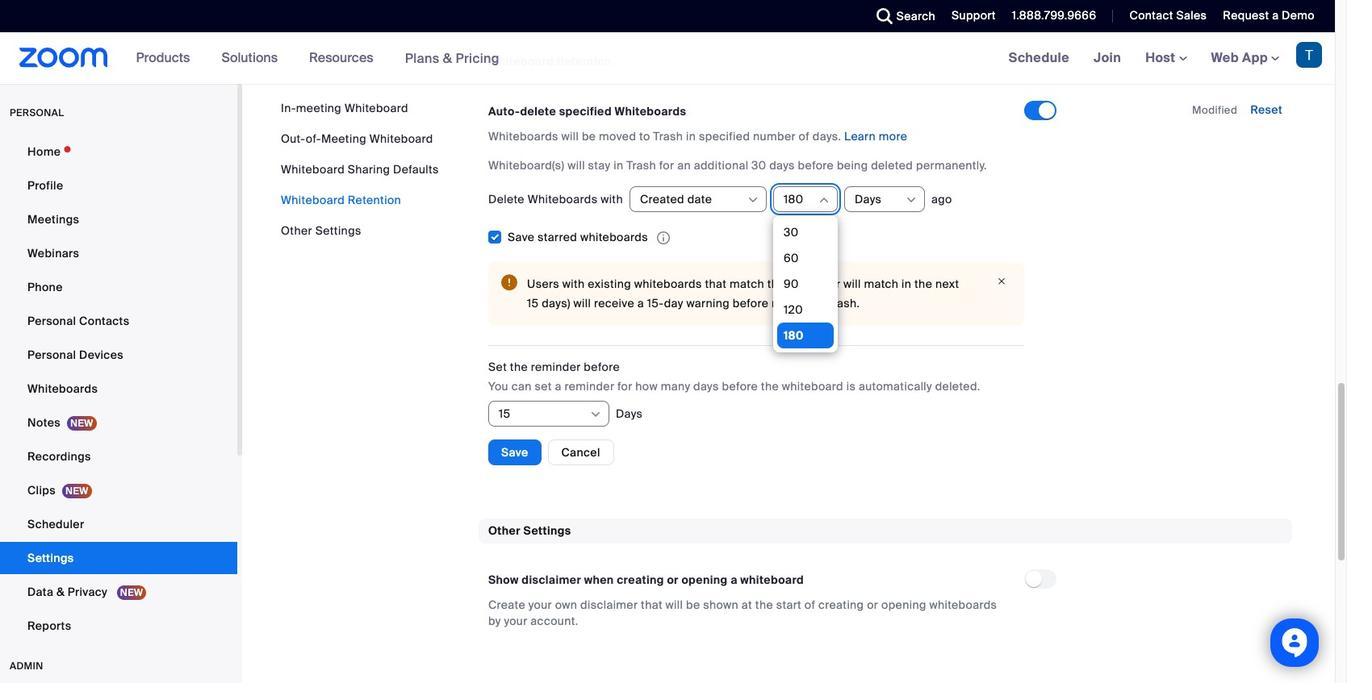 Task type: describe. For each thing, give the bounding box(es) containing it.
warning image
[[501, 274, 518, 290]]

data & privacy link
[[0, 576, 237, 609]]

personal devices
[[27, 348, 124, 363]]

a left demo
[[1273, 8, 1279, 23]]

retention inside menu bar
[[348, 193, 401, 207]]

automatically
[[859, 379, 933, 394]]

whiteboards inside create your own disclaimer that will be shown at the start of creating or opening whiteboards by your account.
[[930, 598, 997, 613]]

days)
[[542, 296, 571, 311]]

join link
[[1082, 32, 1134, 84]]

& for privacy
[[56, 585, 65, 600]]

whiteboard sharing defaults link
[[281, 162, 439, 177]]

whiteboard up other settings link
[[281, 193, 345, 207]]

personal for personal devices
[[27, 348, 76, 363]]

clips link
[[0, 475, 237, 507]]

show options image for created date
[[747, 193, 760, 206]]

0 vertical spatial retention
[[557, 54, 612, 69]]

the inside create your own disclaimer that will be shown at the start of creating or opening whiteboards by your account.
[[756, 598, 773, 613]]

1 horizontal spatial specified
[[699, 129, 750, 143]]

banner containing products
[[0, 32, 1335, 85]]

0 horizontal spatial creating
[[617, 573, 664, 588]]

trash.
[[829, 296, 860, 311]]

scheduler link
[[0, 509, 237, 541]]

contact sales
[[1130, 8, 1207, 23]]

to inside the "users with existing whiteboards that match this policy (or will match in the next 15 days) will receive a 15-day warning before moving to trash."
[[815, 296, 826, 311]]

by
[[488, 615, 501, 629]]

reports
[[27, 619, 71, 634]]

shown
[[703, 598, 739, 613]]

save starred whiteboards
[[508, 230, 648, 244]]

moved
[[599, 129, 636, 143]]

ago
[[932, 192, 952, 206]]

web
[[1211, 49, 1239, 66]]

whiteboards up moved
[[615, 104, 687, 118]]

support
[[952, 8, 996, 23]]

1 horizontal spatial for
[[659, 158, 675, 172]]

0 vertical spatial in
[[686, 129, 696, 143]]

whiteboards up starred
[[528, 192, 598, 206]]

menu bar containing in-meeting whiteboard
[[281, 100, 439, 239]]

120
[[784, 303, 803, 317]]

personal menu menu
[[0, 136, 237, 644]]

delete whiteboards after 180 day list box
[[777, 220, 834, 349]]

for inside set the reminder before you can set a reminder for how many days before the whiteboard is automatically deleted.
[[618, 379, 633, 394]]

number
[[753, 129, 796, 143]]

will right days)
[[574, 296, 591, 311]]

cancel
[[562, 446, 600, 460]]

0 vertical spatial or
[[667, 573, 679, 588]]

0 vertical spatial reminder
[[531, 360, 581, 374]]

0 horizontal spatial days
[[616, 407, 643, 421]]

(or
[[826, 277, 841, 291]]

whiteboard inside set the reminder before you can set a reminder for how many days before the whiteboard is automatically deleted.
[[782, 379, 844, 394]]

before down days.
[[798, 158, 834, 172]]

contacts
[[79, 314, 130, 329]]

next
[[936, 277, 960, 291]]

resources button
[[309, 32, 381, 84]]

meetings
[[27, 212, 79, 227]]

0 horizontal spatial specified
[[559, 104, 612, 118]]

devices
[[79, 348, 124, 363]]

data & privacy
[[27, 585, 110, 600]]

is
[[847, 379, 856, 394]]

personal
[[10, 107, 64, 119]]

show options image
[[905, 193, 918, 206]]

before down receive
[[584, 360, 620, 374]]

personal contacts link
[[0, 305, 237, 337]]

notes link
[[0, 407, 237, 439]]

request
[[1223, 8, 1270, 23]]

meeting
[[321, 132, 367, 146]]

15-
[[647, 296, 664, 311]]

create
[[488, 598, 526, 613]]

meeting
[[296, 101, 342, 115]]

that for will
[[641, 598, 663, 613]]

2 horizontal spatial settings
[[524, 524, 571, 538]]

set the reminder before you can set a reminder for how many days before the whiteboard is automatically deleted.
[[488, 360, 981, 394]]

webinars
[[27, 246, 79, 261]]

in-
[[281, 101, 296, 115]]

save for save starred whiteboards
[[508, 230, 535, 244]]

days button
[[855, 187, 904, 211]]

whiteboard down of-
[[281, 162, 345, 177]]

30 inside the delete whiteboards after 180 day list box
[[784, 225, 799, 240]]

you
[[488, 379, 509, 394]]

0 vertical spatial days
[[770, 158, 795, 172]]

plans & pricing
[[405, 50, 500, 67]]

in inside the "users with existing whiteboards that match this policy (or will match in the next 15 days) will receive a 15-day warning before moving to trash."
[[902, 277, 912, 291]]

0 horizontal spatial your
[[504, 615, 528, 629]]

delete
[[520, 104, 556, 118]]

created date button
[[640, 187, 746, 211]]

created date
[[640, 192, 712, 206]]

settings inside personal menu menu
[[27, 551, 74, 566]]

& for pricing
[[443, 50, 452, 67]]

stay
[[588, 158, 611, 172]]

90
[[784, 277, 799, 291]]

own
[[555, 598, 578, 613]]

phone
[[27, 280, 63, 295]]

request a demo
[[1223, 8, 1315, 23]]

data
[[27, 585, 53, 600]]

web app button
[[1211, 49, 1280, 66]]

notes
[[27, 416, 61, 430]]

warning
[[687, 296, 730, 311]]

products
[[136, 49, 190, 66]]

at
[[742, 598, 753, 613]]

days inside dropdown button
[[855, 192, 882, 206]]

users with existing whiteboards that match this policy (or will match in the next 15 days) will receive a 15-day warning before moving to trash.
[[527, 277, 960, 311]]

account.
[[531, 615, 579, 629]]

meetings navigation
[[997, 32, 1335, 85]]

join
[[1094, 49, 1122, 66]]

be inside whiteboard retention element
[[582, 129, 596, 143]]

whiteboards down 'delete'
[[488, 129, 559, 143]]

app
[[1243, 49, 1268, 66]]

personal contacts
[[27, 314, 130, 329]]

learn more link
[[845, 129, 908, 143]]

solutions
[[222, 49, 278, 66]]

settings inside menu bar
[[315, 224, 361, 238]]

other settings element
[[479, 519, 1293, 649]]

in-meeting whiteboard link
[[281, 101, 408, 115]]

whiteboards inside the "users with existing whiteboards that match this policy (or will match in the next 15 days) will receive a 15-day warning before moving to trash."
[[634, 277, 702, 291]]

resources
[[309, 49, 374, 66]]

created
[[640, 192, 685, 206]]

1 vertical spatial other settings
[[488, 524, 571, 538]]

will right the (or
[[844, 277, 861, 291]]

0 vertical spatial to
[[639, 129, 650, 143]]

whiteboard inside other settings element
[[741, 573, 804, 588]]

when
[[584, 573, 614, 588]]

start
[[776, 598, 802, 613]]

host
[[1146, 49, 1179, 66]]

of inside whiteboard retention element
[[799, 129, 810, 143]]

0 vertical spatial disclaimer
[[522, 573, 581, 588]]

other settings link
[[281, 224, 361, 238]]

that for match
[[705, 277, 727, 291]]

days inside set the reminder before you can set a reminder for how many days before the whiteboard is automatically deleted.
[[694, 379, 719, 394]]

or inside create your own disclaimer that will be shown at the start of creating or opening whiteboards by your account.
[[867, 598, 879, 613]]

whiteboard up defaults in the top left of the page
[[370, 132, 433, 146]]

1 vertical spatial reminder
[[565, 379, 615, 394]]

with inside the "users with existing whiteboards that match this policy (or will match in the next 15 days) will receive a 15-day warning before moving to trash."
[[563, 277, 585, 291]]

a inside other settings element
[[731, 573, 738, 588]]

reports link
[[0, 610, 237, 643]]

products button
[[136, 32, 197, 84]]

product information navigation
[[124, 32, 512, 85]]

other settings inside menu bar
[[281, 224, 361, 238]]

save starred whiteboards application
[[508, 229, 677, 245]]

0 vertical spatial with
[[601, 192, 623, 206]]



Task type: locate. For each thing, give the bounding box(es) containing it.
0 vertical spatial &
[[443, 50, 452, 67]]

profile picture image
[[1297, 42, 1322, 68]]

1 horizontal spatial retention
[[557, 54, 612, 69]]

1 horizontal spatial days
[[770, 158, 795, 172]]

15 inside 15 dropdown button
[[499, 407, 511, 421]]

15 down you
[[499, 407, 511, 421]]

users with existing whiteboards that match this policy (or will match in the next 15 days) will receive a 15-day warning before moving to trash. alert
[[488, 261, 1025, 326]]

be
[[582, 129, 596, 143], [686, 598, 700, 613]]

clips
[[27, 484, 56, 498]]

set
[[535, 379, 552, 394]]

match right the (or
[[864, 277, 899, 291]]

180 button
[[784, 187, 832, 211]]

1 vertical spatial whiteboard retention
[[281, 193, 401, 207]]

a up shown
[[731, 573, 738, 588]]

moving
[[772, 296, 812, 311]]

support link
[[940, 0, 1000, 32], [952, 8, 996, 23]]

2 horizontal spatial in
[[902, 277, 912, 291]]

zoom logo image
[[19, 48, 108, 68]]

a right set
[[555, 379, 562, 394]]

1 vertical spatial opening
[[882, 598, 927, 613]]

180 inside list box
[[784, 329, 804, 343]]

of left days.
[[799, 129, 810, 143]]

or
[[667, 573, 679, 588], [867, 598, 879, 613]]

your
[[529, 598, 552, 613], [504, 615, 528, 629]]

0 vertical spatial your
[[529, 598, 552, 613]]

0 vertical spatial be
[[582, 129, 596, 143]]

save inside save starred whiteboards application
[[508, 230, 535, 244]]

0 horizontal spatial other
[[281, 224, 312, 238]]

1 horizontal spatial or
[[867, 598, 879, 613]]

0 horizontal spatial with
[[563, 277, 585, 291]]

save button
[[488, 440, 541, 466]]

180 left hide options icon
[[784, 192, 804, 206]]

1 vertical spatial days
[[694, 379, 719, 394]]

profile link
[[0, 170, 237, 202]]

settings down whiteboard retention link
[[315, 224, 361, 238]]

1 horizontal spatial settings
[[315, 224, 361, 238]]

2 personal from the top
[[27, 348, 76, 363]]

0 horizontal spatial opening
[[682, 573, 728, 588]]

before inside the "users with existing whiteboards that match this policy (or will match in the next 15 days) will receive a 15-day warning before moving to trash."
[[733, 296, 769, 311]]

days
[[855, 192, 882, 206], [616, 407, 643, 421]]

30
[[752, 158, 767, 172], [784, 225, 799, 240]]

a left 15-
[[638, 296, 644, 311]]

15 inside the "users with existing whiteboards that match this policy (or will match in the next 15 days) will receive a 15-day warning before moving to trash."
[[527, 296, 539, 311]]

webinars link
[[0, 237, 237, 270]]

that down show disclaimer when creating or opening a whiteboard
[[641, 598, 663, 613]]

trash down moved
[[627, 158, 656, 172]]

whiteboard retention inside whiteboard retention element
[[488, 54, 612, 69]]

1 horizontal spatial to
[[815, 296, 826, 311]]

days.
[[813, 129, 842, 143]]

be left shown
[[686, 598, 700, 613]]

meetings link
[[0, 203, 237, 236]]

0 vertical spatial trash
[[653, 129, 683, 143]]

0 horizontal spatial be
[[582, 129, 596, 143]]

1 horizontal spatial with
[[601, 192, 623, 206]]

1 vertical spatial your
[[504, 615, 528, 629]]

retention
[[557, 54, 612, 69], [348, 193, 401, 207]]

whiteboard up start
[[741, 573, 804, 588]]

30 inside whiteboard retention element
[[752, 158, 767, 172]]

days right many
[[694, 379, 719, 394]]

that inside create your own disclaimer that will be shown at the start of creating or opening whiteboards by your account.
[[641, 598, 663, 613]]

with down stay
[[601, 192, 623, 206]]

sharing
[[348, 162, 390, 177]]

0 horizontal spatial to
[[639, 129, 650, 143]]

1 vertical spatial save
[[501, 446, 528, 460]]

save down 15 dropdown button
[[501, 446, 528, 460]]

save inside save button
[[501, 446, 528, 460]]

1 horizontal spatial your
[[529, 598, 552, 613]]

schedule link
[[997, 32, 1082, 84]]

days down number
[[770, 158, 795, 172]]

more
[[879, 129, 908, 143]]

out-of-meeting whiteboard
[[281, 132, 433, 146]]

disclaimer up own
[[522, 573, 581, 588]]

180 inside 'dropdown button'
[[784, 192, 804, 206]]

other settings up show
[[488, 524, 571, 538]]

users
[[527, 277, 560, 291]]

0 vertical spatial 30
[[752, 158, 767, 172]]

whiteboards link
[[0, 373, 237, 405]]

1 vertical spatial other
[[488, 524, 521, 538]]

1 match from the left
[[730, 277, 764, 291]]

this
[[768, 277, 788, 291]]

days down being on the top of page
[[855, 192, 882, 206]]

1 vertical spatial settings
[[524, 524, 571, 538]]

whiteboards inside personal menu menu
[[27, 382, 98, 396]]

other down whiteboard retention link
[[281, 224, 312, 238]]

1 horizontal spatial other
[[488, 524, 521, 538]]

be down auto-delete specified whiteboards
[[582, 129, 596, 143]]

0 vertical spatial whiteboard
[[782, 379, 844, 394]]

whiteboards inside application
[[580, 230, 648, 244]]

180 down the 120
[[784, 329, 804, 343]]

specified up moved
[[559, 104, 612, 118]]

be inside create your own disclaimer that will be shown at the start of creating or opening whiteboards by your account.
[[686, 598, 700, 613]]

0 horizontal spatial 15
[[499, 407, 511, 421]]

whiteboards will be moved to trash in specified number of days. learn more
[[488, 129, 908, 143]]

0 vertical spatial settings
[[315, 224, 361, 238]]

sales
[[1177, 8, 1207, 23]]

specified up additional
[[699, 129, 750, 143]]

specified
[[559, 104, 612, 118], [699, 129, 750, 143]]

personal down personal contacts
[[27, 348, 76, 363]]

1 personal from the top
[[27, 314, 76, 329]]

0 vertical spatial whiteboard retention
[[488, 54, 612, 69]]

for left the how
[[618, 379, 633, 394]]

1 vertical spatial 180
[[784, 329, 804, 343]]

a inside set the reminder before you can set a reminder for how many days before the whiteboard is automatically deleted.
[[555, 379, 562, 394]]

0 horizontal spatial days
[[694, 379, 719, 394]]

2 180 from the top
[[784, 329, 804, 343]]

1 vertical spatial &
[[56, 585, 65, 600]]

1 vertical spatial trash
[[627, 158, 656, 172]]

1 horizontal spatial that
[[705, 277, 727, 291]]

the
[[915, 277, 933, 291], [510, 360, 528, 374], [761, 379, 779, 394], [756, 598, 773, 613]]

whiteboard
[[488, 54, 554, 69], [345, 101, 408, 115], [370, 132, 433, 146], [281, 162, 345, 177], [281, 193, 345, 207]]

whiteboard up auto-
[[488, 54, 554, 69]]

your down create
[[504, 615, 528, 629]]

your up account.
[[529, 598, 552, 613]]

0 horizontal spatial or
[[667, 573, 679, 588]]

retention up auto-delete specified whiteboards
[[557, 54, 612, 69]]

will down auto-delete specified whiteboards
[[562, 129, 579, 143]]

1 vertical spatial in
[[614, 158, 624, 172]]

menu bar
[[281, 100, 439, 239]]

0 vertical spatial 15
[[527, 296, 539, 311]]

show options image for 15
[[589, 408, 602, 421]]

save for save
[[501, 446, 528, 460]]

that inside the "users with existing whiteboards that match this policy (or will match in the next 15 days) will receive a 15-day warning before moving to trash."
[[705, 277, 727, 291]]

will
[[562, 129, 579, 143], [568, 158, 585, 172], [844, 277, 861, 291], [574, 296, 591, 311], [666, 598, 683, 613]]

whiteboard left is
[[782, 379, 844, 394]]

creating inside create your own disclaimer that will be shown at the start of creating or opening whiteboards by your account.
[[819, 598, 864, 613]]

a inside the "users with existing whiteboards that match this policy (or will match in the next 15 days) will receive a 15-day warning before moving to trash."
[[638, 296, 644, 311]]

1 horizontal spatial days
[[855, 192, 882, 206]]

0 vertical spatial days
[[855, 192, 882, 206]]

in right stay
[[614, 158, 624, 172]]

out-
[[281, 132, 306, 146]]

1 vertical spatial personal
[[27, 348, 76, 363]]

admin
[[10, 660, 43, 673]]

0 vertical spatial personal
[[27, 314, 76, 329]]

15
[[527, 296, 539, 311], [499, 407, 511, 421]]

personal devices link
[[0, 339, 237, 371]]

30 down number
[[752, 158, 767, 172]]

search button
[[864, 0, 940, 32]]

for left the an
[[659, 158, 675, 172]]

0 horizontal spatial retention
[[348, 193, 401, 207]]

show options image down whiteboard(s) will stay in trash for an additional 30 days before being deleted permanently.
[[747, 193, 760, 206]]

1.888.799.9666
[[1012, 8, 1097, 23]]

1 vertical spatial be
[[686, 598, 700, 613]]

1 horizontal spatial &
[[443, 50, 452, 67]]

whiteboard retention link
[[281, 193, 401, 207]]

recordings link
[[0, 441, 237, 473]]

0 vertical spatial of
[[799, 129, 810, 143]]

2 vertical spatial in
[[902, 277, 912, 291]]

deleted
[[871, 158, 913, 172]]

how
[[636, 379, 658, 394]]

0 horizontal spatial &
[[56, 585, 65, 600]]

1 horizontal spatial 15
[[527, 296, 539, 311]]

1 horizontal spatial be
[[686, 598, 700, 613]]

1 180 from the top
[[784, 192, 804, 206]]

starred
[[538, 230, 577, 244]]

creating right start
[[819, 598, 864, 613]]

auto-
[[488, 104, 520, 118]]

0 horizontal spatial show options image
[[589, 408, 602, 421]]

many
[[661, 379, 691, 394]]

other
[[281, 224, 312, 238], [488, 524, 521, 538]]

will down show disclaimer when creating or opening a whiteboard
[[666, 598, 683, 613]]

save left starred
[[508, 230, 535, 244]]

delete
[[488, 192, 525, 206]]

the inside the "users with existing whiteboards that match this policy (or will match in the next 15 days) will receive a 15-day warning before moving to trash."
[[915, 277, 933, 291]]

personal down the phone
[[27, 314, 76, 329]]

trash up the an
[[653, 129, 683, 143]]

whiteboard up 'out-of-meeting whiteboard' link on the left
[[345, 101, 408, 115]]

2 match from the left
[[864, 277, 899, 291]]

in up the an
[[686, 129, 696, 143]]

before
[[798, 158, 834, 172], [733, 296, 769, 311], [584, 360, 620, 374], [722, 379, 758, 394]]

whiteboard retention down whiteboard sharing defaults link
[[281, 193, 401, 207]]

0 vertical spatial other settings
[[281, 224, 361, 238]]

with up days)
[[563, 277, 585, 291]]

deleted.
[[936, 379, 981, 394]]

1 horizontal spatial creating
[[819, 598, 864, 613]]

additional
[[694, 158, 749, 172]]

disclaimer down the when
[[581, 598, 638, 613]]

receive
[[594, 296, 635, 311]]

of inside create your own disclaimer that will be shown at the start of creating or opening whiteboards by your account.
[[805, 598, 816, 613]]

whiteboards down personal devices
[[27, 382, 98, 396]]

settings up own
[[524, 524, 571, 538]]

match left this
[[730, 277, 764, 291]]

other settings down whiteboard retention link
[[281, 224, 361, 238]]

0 horizontal spatial whiteboard retention
[[281, 193, 401, 207]]

hide options image
[[818, 193, 831, 206]]

personal
[[27, 314, 76, 329], [27, 348, 76, 363]]

for
[[659, 158, 675, 172], [618, 379, 633, 394]]

that up warning
[[705, 277, 727, 291]]

0 vertical spatial creating
[[617, 573, 664, 588]]

reset
[[1251, 102, 1283, 117]]

whiteboard retention up 'delete'
[[488, 54, 612, 69]]

close image
[[992, 274, 1012, 289]]

profile
[[27, 178, 63, 193]]

modified
[[1193, 103, 1238, 117]]

30 up the 60
[[784, 225, 799, 240]]

0 vertical spatial opening
[[682, 573, 728, 588]]

other up show
[[488, 524, 521, 538]]

whiteboard retention element
[[479, 49, 1293, 493]]

1 vertical spatial for
[[618, 379, 633, 394]]

15 down "users" at the top left of page
[[527, 296, 539, 311]]

disclaimer
[[522, 573, 581, 588], [581, 598, 638, 613]]

whiteboard inside whiteboard retention element
[[488, 54, 554, 69]]

disclaimer inside create your own disclaimer that will be shown at the start of creating or opening whiteboards by your account.
[[581, 598, 638, 613]]

solutions button
[[222, 32, 285, 84]]

1 vertical spatial with
[[563, 277, 585, 291]]

0 vertical spatial whiteboards
[[580, 230, 648, 244]]

banner
[[0, 32, 1335, 85]]

show options image up cancel button
[[589, 408, 602, 421]]

host button
[[1146, 49, 1187, 66]]

days down the how
[[616, 407, 643, 421]]

whiteboards
[[580, 230, 648, 244], [634, 277, 702, 291], [930, 598, 997, 613]]

contact
[[1130, 8, 1174, 23]]

&
[[443, 50, 452, 67], [56, 585, 65, 600]]

1.888.799.9666 button
[[1000, 0, 1101, 32], [1012, 8, 1097, 23]]

will left stay
[[568, 158, 585, 172]]

1 vertical spatial of
[[805, 598, 816, 613]]

save
[[508, 230, 535, 244], [501, 446, 528, 460]]

before right many
[[722, 379, 758, 394]]

reminder up set
[[531, 360, 581, 374]]

1 vertical spatial disclaimer
[[581, 598, 638, 613]]

match
[[730, 277, 764, 291], [864, 277, 899, 291]]

0 vertical spatial save
[[508, 230, 535, 244]]

phone link
[[0, 271, 237, 304]]

1 vertical spatial whiteboard
[[741, 573, 804, 588]]

0 vertical spatial other
[[281, 224, 312, 238]]

creating right the when
[[617, 573, 664, 588]]

& inside personal menu menu
[[56, 585, 65, 600]]

0 horizontal spatial match
[[730, 277, 764, 291]]

1 vertical spatial 30
[[784, 225, 799, 240]]

personal for personal contacts
[[27, 314, 76, 329]]

0 horizontal spatial settings
[[27, 551, 74, 566]]

0 vertical spatial show options image
[[747, 193, 760, 206]]

0 horizontal spatial in
[[614, 158, 624, 172]]

60
[[784, 251, 799, 266]]

0 vertical spatial specified
[[559, 104, 612, 118]]

home
[[27, 145, 61, 159]]

1 horizontal spatial show options image
[[747, 193, 760, 206]]

1 vertical spatial show options image
[[589, 408, 602, 421]]

show options image
[[747, 193, 760, 206], [589, 408, 602, 421]]

reminder
[[531, 360, 581, 374], [565, 379, 615, 394]]

will inside create your own disclaimer that will be shown at the start of creating or opening whiteboards by your account.
[[666, 598, 683, 613]]

2 vertical spatial whiteboards
[[930, 598, 997, 613]]

retention down the sharing
[[348, 193, 401, 207]]

0 vertical spatial that
[[705, 277, 727, 291]]

opening inside create your own disclaimer that will be shown at the start of creating or opening whiteboards by your account.
[[882, 598, 927, 613]]

whiteboard(s)
[[488, 158, 565, 172]]

show
[[488, 573, 519, 588]]

being
[[837, 158, 868, 172]]

to right moved
[[639, 129, 650, 143]]

to down policy
[[815, 296, 826, 311]]

1 horizontal spatial other settings
[[488, 524, 571, 538]]

& right data on the left of page
[[56, 585, 65, 600]]

& right plans at the left top
[[443, 50, 452, 67]]

0 horizontal spatial 30
[[752, 158, 767, 172]]

create your own disclaimer that will be shown at the start of creating or opening whiteboards by your account.
[[488, 598, 997, 629]]

& inside product information navigation
[[443, 50, 452, 67]]

whiteboard sharing defaults
[[281, 162, 439, 177]]

1 horizontal spatial in
[[686, 129, 696, 143]]

whiteboards
[[615, 104, 687, 118], [488, 129, 559, 143], [528, 192, 598, 206], [27, 382, 98, 396]]

0 vertical spatial 180
[[784, 192, 804, 206]]

0 horizontal spatial other settings
[[281, 224, 361, 238]]

1 horizontal spatial 30
[[784, 225, 799, 240]]

scheduler
[[27, 518, 84, 532]]

before down this
[[733, 296, 769, 311]]

1 vertical spatial that
[[641, 598, 663, 613]]

search
[[897, 9, 936, 23]]

1 vertical spatial days
[[616, 407, 643, 421]]

a
[[1273, 8, 1279, 23], [638, 296, 644, 311], [555, 379, 562, 394], [731, 573, 738, 588]]

of right start
[[805, 598, 816, 613]]

in left next
[[902, 277, 912, 291]]

settings down 'scheduler'
[[27, 551, 74, 566]]

demo
[[1282, 8, 1315, 23]]

1 vertical spatial retention
[[348, 193, 401, 207]]

1 vertical spatial creating
[[819, 598, 864, 613]]

1 vertical spatial or
[[867, 598, 879, 613]]

learn
[[845, 129, 876, 143]]

reminder right set
[[565, 379, 615, 394]]

1 horizontal spatial match
[[864, 277, 899, 291]]

an
[[678, 158, 691, 172]]



Task type: vqa. For each thing, say whether or not it's contained in the screenshot.
left In
yes



